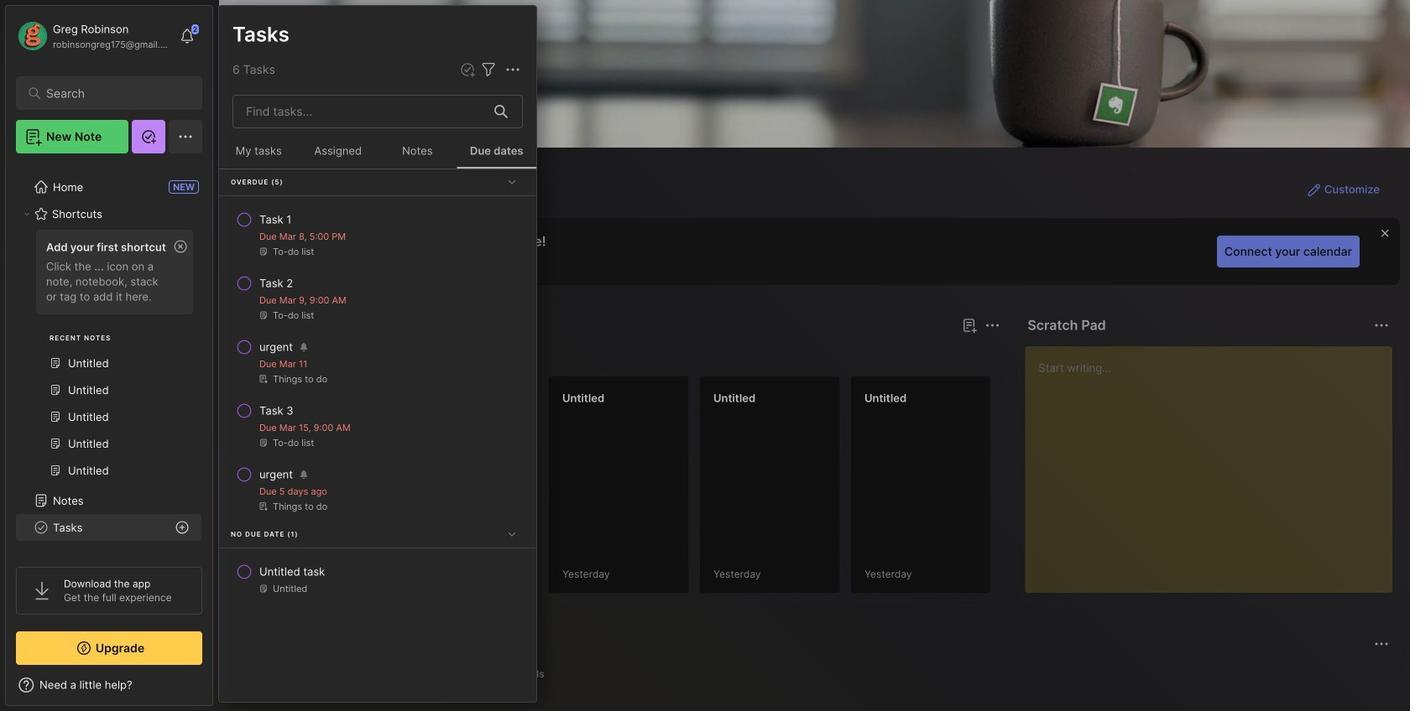 Task type: describe. For each thing, give the bounding box(es) containing it.
1 tab list from the top
[[249, 346, 998, 366]]

more actions and view options image
[[503, 60, 523, 80]]

task 1 0 cell
[[259, 212, 292, 228]]

new task image
[[459, 61, 476, 78]]

click to collapse image
[[212, 681, 225, 701]]

urgent 2 cell
[[259, 339, 293, 356]]

task 2 1 cell
[[259, 275, 293, 292]]

2 row from the top
[[226, 269, 530, 329]]

task 3 3 cell
[[259, 403, 293, 420]]

filter tasks image
[[478, 60, 499, 80]]

untitled task 0 cell
[[259, 564, 325, 581]]

Filter tasks field
[[478, 59, 499, 80]]

Search text field
[[46, 86, 180, 102]]

collapse 05_nodate image
[[504, 526, 520, 543]]



Task type: locate. For each thing, give the bounding box(es) containing it.
row
[[226, 205, 530, 265], [226, 269, 530, 329], [226, 332, 530, 393], [226, 396, 530, 457], [226, 460, 530, 520], [226, 557, 530, 603]]

row group
[[219, 170, 536, 617], [246, 376, 1410, 604]]

4 row from the top
[[226, 396, 530, 457]]

collapse 00_overdue image
[[504, 173, 520, 190]]

tree
[[6, 164, 212, 696]]

6 row from the top
[[226, 557, 530, 603]]

group
[[16, 225, 201, 494]]

1 row from the top
[[226, 205, 530, 265]]

none search field inside main element
[[46, 83, 180, 103]]

0 vertical spatial tab list
[[249, 346, 998, 366]]

Find tasks… text field
[[236, 98, 484, 125]]

urgent 4 cell
[[259, 467, 293, 484]]

WHAT'S NEW field
[[6, 672, 212, 699]]

1 vertical spatial tab list
[[249, 665, 1387, 685]]

tab list
[[249, 346, 998, 366], [249, 665, 1387, 685]]

None search field
[[46, 83, 180, 103]]

group inside main element
[[16, 225, 201, 494]]

main element
[[0, 0, 218, 712]]

More actions and view options field
[[499, 59, 523, 80]]

5 row from the top
[[226, 460, 530, 520]]

3 row from the top
[[226, 332, 530, 393]]

Start writing… text field
[[1039, 347, 1392, 580]]

tree inside main element
[[6, 164, 212, 696]]

Account field
[[16, 19, 171, 53]]

2 tab list from the top
[[249, 665, 1387, 685]]

tab
[[249, 346, 299, 366], [305, 346, 373, 366], [377, 665, 448, 685], [505, 665, 552, 685]]



Task type: vqa. For each thing, say whether or not it's contained in the screenshot.
Account Field
yes



